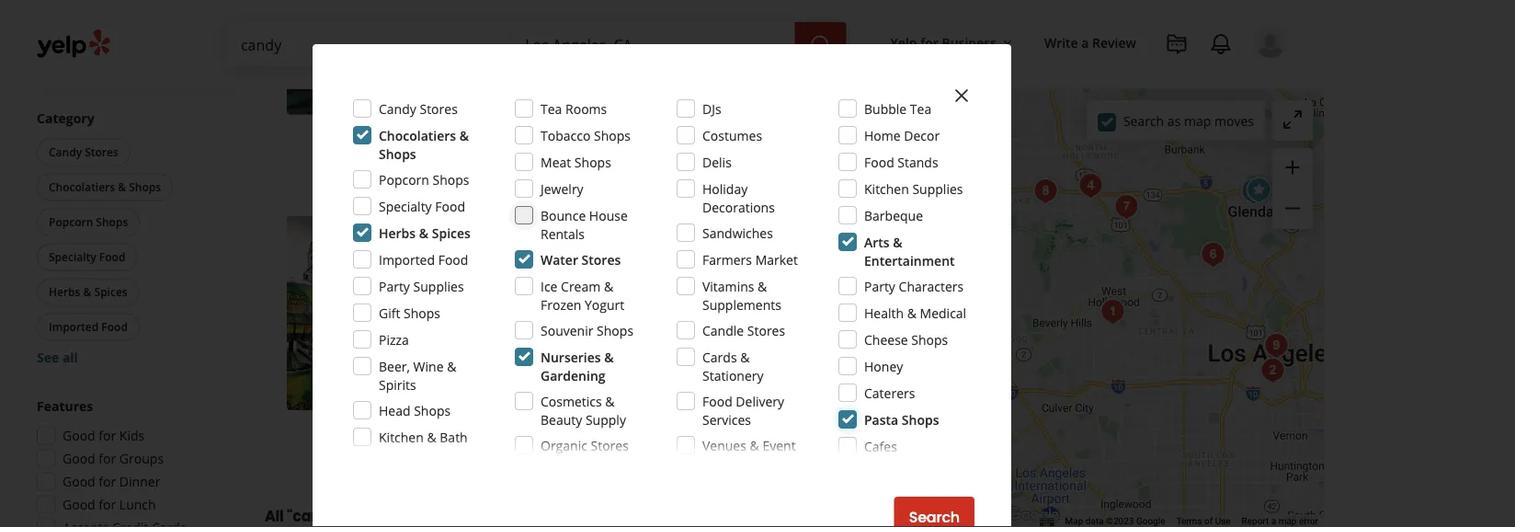 Task type: vqa. For each thing, say whether or not it's contained in the screenshot.
All "candy" results in Los Angeles, California
yes



Task type: describe. For each thing, give the bounding box(es) containing it.
0 vertical spatial imported food
[[379, 251, 469, 268]]

previous image
[[294, 302, 316, 324]]

(traditional)
[[865, 482, 937, 500]]

yelp for business
[[891, 34, 997, 51]]

16 chevron down v2 image
[[1001, 36, 1015, 50]]

nurseries
[[541, 348, 601, 366]]

map
[[1066, 516, 1084, 527]]

& inside cosmetics & beauty supply
[[605, 392, 615, 410]]

yelp
[[891, 34, 918, 51]]

a for write
[[1082, 34, 1089, 51]]

category
[[37, 109, 94, 127]]

(239
[[632, 247, 658, 264]]

data
[[1086, 516, 1104, 527]]

djs
[[703, 100, 722, 117]]

until for until 6:00 pm
[[541, 304, 568, 321]]

luckily
[[877, 358, 918, 376]]

& inside cards & stationery
[[741, 348, 750, 366]]

curbside pickup for "our…"
[[675, 143, 760, 158]]

use
[[1216, 516, 1231, 527]]

didn't
[[523, 376, 558, 394]]

beauty
[[541, 411, 582, 428]]

search image
[[810, 34, 832, 56]]

chocolatiers inside button
[[49, 179, 115, 195]]

my
[[567, 395, 586, 412]]

supplies for kitchen supplies
[[913, 180, 963, 197]]

for for dinner
[[99, 473, 116, 490]]

review
[[1093, 34, 1137, 51]]

16 speech v2 image
[[503, 360, 518, 375]]

pm for open until 6:00 pm
[[600, 304, 619, 321]]

cheese shops
[[865, 331, 949, 348]]

rooms
[[566, 100, 607, 117]]

souvenir
[[541, 321, 594, 339]]

toothsome chocolate emporium and savory feast kitchen image
[[1109, 189, 1145, 225]]

good for good for kids
[[63, 427, 95, 444]]

california
[[513, 505, 587, 526]]

hungry
[[594, 376, 636, 394]]

spices,
[[856, 81, 895, 98]]

candy stores link
[[503, 275, 582, 293]]

1 horizontal spatial candy stores
[[379, 100, 458, 117]]

0 vertical spatial i
[[921, 358, 925, 376]]

means
[[700, 81, 741, 98]]

open until 9:00 pm
[[503, 8, 619, 25]]

supplements
[[703, 296, 782, 313]]

souvenir shops
[[541, 321, 634, 339]]

medical
[[920, 304, 967, 321]]

by.
[[726, 395, 744, 412]]

it inside "flavor factory candy prides it self in giving candy the perfect extra blend of flavor. whether that means mixing candy with spices, chili and chamoy or what we like to call "our…"
[[697, 62, 705, 80]]

good for good for lunch
[[63, 496, 95, 513]]

1 horizontal spatial of
[[1205, 516, 1213, 527]]

search
[[1124, 112, 1165, 129]]

takeout for women-owned & operated
[[598, 439, 642, 454]]

popcorn shops inside button
[[49, 214, 128, 229]]

open for open until 6:00 pm
[[503, 304, 538, 321]]

home
[[865, 126, 901, 144]]

kitchen for kitchen supplies
[[865, 180, 909, 197]]

delivery for chamoy
[[522, 143, 565, 158]]

of inside "flavor factory candy prides it self in giving candy the perfect extra blend of flavor. whether that means mixing candy with spices, chili and chamoy or what we like to call "our…"
[[561, 81, 573, 98]]

moves
[[1215, 112, 1255, 129]]

candy inside "flavor factory candy prides it self in giving candy the perfect extra blend of flavor. whether that means mixing candy with spices, chili and chamoy or what we like to call "our…"
[[615, 62, 653, 80]]

business
[[942, 34, 997, 51]]

cheese
[[865, 331, 908, 348]]

spirits
[[379, 376, 416, 393]]

open for open until 9:00 pm
[[503, 8, 538, 25]]

0 vertical spatial herbs
[[379, 224, 416, 241]]

1 horizontal spatial imported
[[379, 251, 435, 268]]

cards & stationery
[[703, 348, 764, 384]]

kitchen supplies
[[865, 180, 963, 197]]

water stores
[[541, 251, 621, 268]]

lol.
[[640, 376, 657, 394]]

for for groups
[[99, 450, 116, 467]]

herbs inside button
[[49, 284, 80, 299]]

1 horizontal spatial popcorn shops
[[379, 171, 470, 188]]

bubble tea
[[865, 100, 932, 117]]

0 horizontal spatial operated
[[629, 330, 684, 347]]

gift shops
[[379, 304, 441, 321]]

"flavor
[[523, 62, 564, 80]]

water
[[890, 376, 924, 394]]

terms of use
[[1177, 516, 1231, 527]]

0 vertical spatial takeout
[[103, 60, 152, 77]]

boutique
[[522, 34, 576, 51]]

for for kids
[[99, 427, 116, 444]]

allowed
[[96, 37, 144, 54]]

walk
[[661, 358, 688, 376]]

results
[[349, 505, 399, 526]]

view website link for "flavor factory candy prides it self in giving candy the perfect extra blend of flavor. whether that means mixing candy with spices, chili and chamoy or what we like to call "our…"
[[809, 131, 941, 171]]

until for until 9:00 pm
[[541, 8, 568, 25]]

kitchen for kitchen & bath
[[379, 428, 424, 446]]

food stands
[[865, 153, 939, 171]]

0 horizontal spatial flavor factory candy image
[[287, 0, 481, 114]]

1 horizontal spatial and
[[706, 358, 729, 376]]

map for error
[[1279, 516, 1297, 527]]

lady
[[780, 376, 805, 394]]

curbside pickup for passed
[[675, 439, 760, 454]]

write
[[1045, 34, 1079, 51]]

pasta shops
[[865, 411, 940, 428]]

food inside imported food button
[[101, 319, 128, 334]]

delivery for salt
[[522, 439, 565, 454]]

food inside food delivery services
[[703, 392, 733, 410]]

taffy....
[[523, 395, 564, 412]]

they
[[661, 376, 689, 394]]

flavor factory candy image
[[1241, 172, 1278, 209]]

supply
[[586, 411, 626, 428]]

see all
[[37, 349, 78, 366]]

1 horizontal spatial candy stores button
[[503, 275, 582, 293]]

& inside vitamins & supplements
[[758, 277, 767, 295]]

angeles,
[[446, 505, 510, 526]]

ice cream & frozen yogurt
[[541, 277, 625, 313]]

for for business
[[921, 34, 939, 51]]

groups
[[119, 450, 164, 467]]

16 checkmark v2 image for delivery
[[503, 143, 518, 157]]

honey
[[865, 357, 903, 375]]

banana
[[725, 376, 777, 394]]

perfect
[[847, 62, 890, 80]]

previous image
[[294, 6, 316, 28]]

specialty food inside dialog
[[379, 197, 465, 215]]

pm for open until 9:00 pm
[[600, 8, 619, 25]]

women-owned & operated
[[522, 330, 684, 347]]

0 horizontal spatial candy stores button
[[37, 138, 130, 166]]

venues
[[703, 436, 747, 454]]

cosmetics & beauty supply
[[541, 392, 626, 428]]

organic stores
[[541, 436, 629, 454]]

& inside arts & entertainment
[[893, 233, 903, 251]]

and for women-owned & operated
[[839, 376, 862, 394]]

with
[[826, 81, 852, 98]]

0 vertical spatial specialty
[[379, 197, 432, 215]]

map data ©2023 google
[[1066, 516, 1166, 527]]

imported food inside button
[[49, 319, 128, 334]]

16 locally owned v2 image
[[599, 35, 614, 50]]

tea rooms
[[541, 100, 607, 117]]

"fun
[[523, 358, 550, 376]]

minority-
[[725, 330, 780, 347]]

tobacco
[[541, 126, 591, 144]]

1 horizontal spatial popcorn
[[379, 171, 429, 188]]

expand map image
[[1282, 108, 1304, 131]]

"candy"
[[287, 505, 346, 526]]

go
[[561, 376, 576, 394]]

view website for "flavor factory candy prides it self in giving candy the perfect extra blend of flavor. whether that means mixing candy with spices, chili and chamoy or what we like to call "our…"
[[826, 141, 923, 161]]

flavor.
[[576, 81, 614, 98]]

google image
[[1004, 503, 1065, 527]]

chocolatiers inside chocolatiers & shops
[[379, 126, 456, 144]]

health & medical
[[865, 304, 967, 321]]

yelp for business button
[[884, 26, 1023, 59]]

caterers
[[865, 384, 916, 401]]

you
[[635, 358, 658, 376]]

vitamins
[[703, 277, 755, 295]]

frozen
[[541, 296, 582, 313]]

spices inside button
[[94, 284, 128, 299]]

1 vertical spatial candy stores
[[49, 144, 118, 160]]



Task type: locate. For each thing, give the bounding box(es) containing it.
party for party supplies
[[379, 277, 410, 295]]

imported food button
[[37, 313, 140, 341]]

2 view from the top
[[826, 437, 861, 457]]

for inside button
[[921, 34, 939, 51]]

vitamins & supplements
[[703, 277, 782, 313]]

1 open from the top
[[503, 8, 538, 25]]

dogs allowed
[[63, 37, 144, 54]]

pickup up holiday
[[725, 143, 760, 158]]

herbs & spices down specialty food button
[[49, 284, 128, 299]]

specialty down popcorn shops button
[[49, 249, 96, 264]]

1 horizontal spatial chocolatiers
[[379, 126, 456, 144]]

2 website from the top
[[864, 437, 923, 457]]

that
[[673, 81, 697, 98]]

0 vertical spatial slideshow element
[[287, 0, 481, 114]]

4 good from the top
[[63, 496, 95, 513]]

0 vertical spatial until
[[541, 8, 568, 25]]

error
[[1300, 516, 1319, 527]]

until up souvenir
[[541, 304, 568, 321]]

slideshow element for boutique
[[287, 0, 481, 114]]

pickup for "our…"
[[725, 143, 760, 158]]

candle stores
[[703, 321, 786, 339]]

0 vertical spatial kitchen
[[865, 180, 909, 197]]

to left call
[[694, 99, 707, 116]]

spaces
[[703, 455, 744, 472]]

2 view website from the top
[[826, 437, 923, 457]]

website for "flavor factory candy prides it self in giving candy the perfect extra blend of flavor. whether that means mixing candy with spices, chili and chamoy or what we like to call "our…"
[[864, 141, 923, 161]]

0 horizontal spatial popcorn
[[49, 214, 93, 229]]

2 slideshow element from the top
[[287, 216, 481, 410]]

2 horizontal spatial owned
[[780, 330, 820, 347]]

candy
[[615, 62, 653, 80], [379, 100, 417, 117], [49, 144, 82, 160], [503, 216, 560, 242], [507, 276, 541, 291]]

pickup for passed
[[725, 439, 760, 454]]

group
[[33, 109, 228, 367], [1273, 148, 1313, 229], [31, 397, 228, 527]]

2 vertical spatial takeout
[[598, 439, 642, 454]]

dinner
[[119, 473, 160, 490]]

16 checkmark v2 image for delivery
[[503, 439, 518, 453]]

"our…"
[[733, 99, 774, 116]]

spices up imported food button
[[94, 284, 128, 299]]

16 checkmark v2 image for takeout
[[580, 143, 595, 157]]

2 until from the top
[[541, 304, 568, 321]]

dialog
[[0, 0, 1516, 527]]

2 curbside from the top
[[675, 439, 722, 454]]

good for dinner
[[63, 473, 160, 490]]

popcorn inside button
[[49, 214, 93, 229]]

0 horizontal spatial kitchen
[[379, 428, 424, 446]]

1 vertical spatial it
[[715, 395, 723, 412]]

tuesday's sweet shoppe image
[[1028, 173, 1064, 210]]

owned down the 6:00
[[572, 330, 613, 347]]

slideshow element for women-owned & operated
[[287, 216, 481, 410]]

zoom out image
[[1282, 197, 1304, 219]]

takeout
[[103, 60, 152, 77], [598, 143, 642, 158], [598, 439, 642, 454]]

good for good for groups
[[63, 450, 95, 467]]

google
[[1137, 516, 1166, 527]]

1 horizontal spatial specialty
[[379, 197, 432, 215]]

chocolatiers & shops inside dialog
[[379, 126, 469, 162]]

0 vertical spatial curbside pickup
[[675, 143, 760, 158]]

map right as
[[1185, 112, 1212, 129]]

1 vertical spatial chocolatiers & shops
[[49, 179, 161, 195]]

1 horizontal spatial herbs
[[379, 224, 416, 241]]

close image
[[951, 85, 973, 107]]

map for moves
[[1185, 112, 1212, 129]]

2 good from the top
[[63, 450, 95, 467]]

2 view website link from the top
[[809, 427, 941, 467]]

2 horizontal spatial operated
[[836, 330, 891, 347]]

1 horizontal spatial kitchen
[[865, 180, 909, 197]]

operated for self
[[718, 34, 773, 51]]

1 vertical spatial view website link
[[809, 427, 941, 467]]

0 vertical spatial candy stores button
[[37, 138, 130, 166]]

candy warehouse image
[[287, 216, 481, 410]]

16 boutique v2 image
[[503, 35, 518, 50]]

chocolatiers
[[379, 126, 456, 144], [49, 179, 115, 195]]

candy warehouse
[[503, 216, 669, 242]]

projects image
[[1166, 33, 1188, 55]]

& inside beer, wine & spirits
[[447, 357, 457, 375]]

flavor factory candy image
[[287, 0, 481, 114], [1241, 172, 1278, 209]]

good
[[63, 427, 95, 444], [63, 450, 95, 467], [63, 473, 95, 490], [63, 496, 95, 513]]

view website link for "fun place to visit. you walk in and your just overwhelmed. luckily i didn't go in hungry lol. they have banana lady taffy and salt water taffy.... my favorite but i passed it by. we…"
[[809, 427, 941, 467]]

tea down blend at the left top of page
[[541, 100, 562, 117]]

meat
[[541, 153, 571, 171]]

good for good for dinner
[[63, 473, 95, 490]]

good up good for lunch
[[63, 473, 95, 490]]

herbs & spices
[[379, 224, 471, 241], [49, 284, 128, 299]]

for down good for dinner
[[99, 496, 116, 513]]

prides
[[656, 62, 694, 80]]

0 vertical spatial pm
[[600, 8, 619, 25]]

0 vertical spatial delivery
[[522, 143, 565, 158]]

1 horizontal spatial 16 checkmark v2 image
[[580, 143, 595, 157]]

owned up just at the bottom
[[780, 330, 820, 347]]

16 checkmark v2 image
[[580, 143, 595, 157], [503, 439, 518, 453]]

imported up party supplies
[[379, 251, 435, 268]]

0 vertical spatial 16 checkmark v2 image
[[503, 143, 518, 157]]

in inside "flavor factory candy prides it self in giving candy the perfect extra blend of flavor. whether that means mixing candy with spices, chili and chamoy or what we like to call "our…"
[[733, 62, 744, 80]]

group containing features
[[31, 397, 228, 527]]

open up 16 boutique v2 image
[[503, 8, 538, 25]]

supplies up gift shops
[[413, 277, 464, 295]]

2 pickup from the top
[[725, 439, 760, 454]]

& inside venues & event spaces
[[750, 436, 760, 454]]

0 vertical spatial map
[[1185, 112, 1212, 129]]

curbside down djs
[[675, 143, 722, 158]]

kitchen & bath
[[379, 428, 468, 446]]

0 vertical spatial supplies
[[913, 180, 963, 197]]

and inside "flavor factory candy prides it self in giving candy the perfect extra blend of flavor. whether that means mixing candy with spices, chili and chamoy or what we like to call "our…"
[[523, 99, 546, 116]]

view website down "pasta"
[[826, 437, 923, 457]]

but
[[639, 395, 659, 412]]

1 vertical spatial herbs
[[49, 284, 80, 299]]

pickup up spaces
[[725, 439, 760, 454]]

imported up all
[[49, 319, 99, 334]]

16 minority owned v2 image
[[707, 331, 722, 346]]

takeout down what
[[598, 143, 642, 158]]

yogurt
[[585, 296, 625, 313]]

operated up you
[[629, 330, 684, 347]]

1 vertical spatial view website
[[826, 437, 923, 457]]

1 horizontal spatial owned
[[661, 34, 702, 51]]

los
[[419, 505, 443, 526]]

1 horizontal spatial i
[[921, 358, 925, 376]]

herbs & spices inside button
[[49, 284, 128, 299]]

slideshow element
[[287, 0, 481, 114], [287, 216, 481, 410]]

1 vertical spatial kitchen
[[379, 428, 424, 446]]

it left by.
[[715, 395, 723, 412]]

dialog containing candy stores
[[0, 0, 1516, 527]]

4.5 star rating image
[[503, 247, 602, 266]]

1 pickup from the top
[[725, 143, 760, 158]]

1 view website link from the top
[[809, 131, 941, 171]]

1 vertical spatial and
[[706, 358, 729, 376]]

in left the los
[[402, 505, 416, 526]]

jack's candy image
[[1255, 352, 1292, 389]]

& inside ice cream & frozen yogurt
[[604, 277, 614, 295]]

0 vertical spatial it
[[697, 62, 705, 80]]

2 party from the left
[[865, 277, 896, 295]]

arts
[[865, 233, 890, 251]]

and left the salt
[[839, 376, 862, 394]]

imported food up party supplies
[[379, 251, 469, 268]]

and down blend at the left top of page
[[523, 99, 546, 116]]

2 vertical spatial and
[[839, 376, 862, 394]]

delivery inside food delivery services
[[736, 392, 785, 410]]

a for report
[[1272, 516, 1277, 527]]

1 view from the top
[[826, 141, 861, 161]]

0 horizontal spatial 16 checkmark v2 image
[[503, 143, 518, 157]]

16 checkmark v2 image left organic
[[503, 439, 518, 453]]

bounce house rentals
[[541, 206, 628, 242]]

1 vertical spatial open
[[503, 304, 538, 321]]

herbs & spices up party supplies
[[379, 224, 471, 241]]

until up boutique
[[541, 8, 568, 25]]

0 vertical spatial popcorn
[[379, 171, 429, 188]]

a inside write a review link
[[1082, 34, 1089, 51]]

party up health
[[865, 277, 896, 295]]

1 horizontal spatial chocolatiers & shops
[[379, 126, 469, 162]]

pm right the 6:00
[[600, 304, 619, 321]]

1 vertical spatial 16 checkmark v2 image
[[580, 439, 595, 453]]

1 curbside pickup from the top
[[675, 143, 760, 158]]

head
[[379, 401, 411, 419]]

for for lunch
[[99, 496, 116, 513]]

the
[[824, 62, 844, 80]]

1 curbside from the top
[[675, 143, 722, 158]]

1 website from the top
[[864, 141, 923, 161]]

we
[[650, 99, 667, 116]]

tobacco shops
[[541, 126, 631, 144]]

services
[[703, 411, 751, 428]]

0 vertical spatial specialty food
[[379, 197, 465, 215]]

dogs
[[63, 37, 93, 54]]

1 vertical spatial pickup
[[725, 439, 760, 454]]

16 women owned v2 image
[[503, 331, 518, 346]]

0 vertical spatial a
[[1082, 34, 1089, 51]]

lunch
[[119, 496, 156, 513]]

0 horizontal spatial of
[[561, 81, 573, 98]]

organic
[[541, 436, 588, 454]]

1 vertical spatial herbs & spices
[[49, 284, 128, 299]]

0 vertical spatial chocolatiers
[[379, 126, 456, 144]]

extra
[[893, 62, 924, 80]]

water
[[541, 251, 579, 268]]

all "candy" results in los angeles, california
[[265, 505, 587, 526]]

next image
[[452, 6, 474, 28]]

0 vertical spatial to
[[694, 99, 707, 116]]

group containing category
[[33, 109, 228, 367]]

candy stores button up frozen
[[503, 275, 582, 293]]

0 horizontal spatial herbs
[[49, 284, 80, 299]]

open up 16 women owned v2 "image"
[[503, 304, 538, 321]]

bubble
[[865, 100, 907, 117]]

chocolatiers & shops
[[379, 126, 469, 162], [49, 179, 161, 195]]

supplies down "stands"
[[913, 180, 963, 197]]

for up good for lunch
[[99, 473, 116, 490]]

2 curbside pickup from the top
[[675, 439, 760, 454]]

16 checkmark v2 image left meat
[[503, 143, 518, 157]]

view left home
[[826, 141, 861, 161]]

whether
[[617, 81, 669, 98]]

0 horizontal spatial owned
[[572, 330, 613, 347]]

1 tea from the left
[[541, 100, 562, 117]]

info icon image
[[779, 34, 794, 49], [779, 34, 794, 49], [897, 330, 912, 345], [897, 330, 912, 345]]

& inside the nurseries & gardening
[[604, 348, 614, 366]]

1 vertical spatial imported
[[49, 319, 99, 334]]

0 vertical spatial imported
[[379, 251, 435, 268]]

pizza
[[379, 331, 409, 348]]

terms
[[1177, 516, 1203, 527]]

owned for visit.
[[780, 330, 820, 347]]

good for kids
[[63, 427, 145, 444]]

fugetsu do image
[[1259, 327, 1295, 364]]

0 vertical spatial and
[[523, 99, 546, 116]]

operated up "giving"
[[718, 34, 773, 51]]

curbside pickup
[[675, 143, 760, 158], [675, 439, 760, 454]]

0 horizontal spatial spices
[[94, 284, 128, 299]]

zoom in image
[[1282, 156, 1304, 178]]

for up good for groups
[[99, 427, 116, 444]]

view left cafes
[[826, 437, 861, 457]]

1 horizontal spatial supplies
[[913, 180, 963, 197]]

0 vertical spatial herbs & spices
[[379, 224, 471, 241]]

2 pm from the top
[[600, 304, 619, 321]]

läderach chocolatiers suisse image
[[1236, 173, 1272, 210]]

1 vertical spatial popcorn shops
[[49, 214, 128, 229]]

0 horizontal spatial 16 checkmark v2 image
[[503, 439, 518, 453]]

1 horizontal spatial flavor factory candy image
[[1241, 172, 1278, 209]]

herbs up party supplies
[[379, 224, 416, 241]]

keyboard shortcuts image
[[1040, 517, 1055, 527]]

1 vertical spatial until
[[541, 304, 568, 321]]

stands
[[898, 153, 939, 171]]

takeout down allowed
[[103, 60, 152, 77]]

supplies for party supplies
[[413, 277, 464, 295]]

specialty food down popcorn shops button
[[49, 249, 125, 264]]

view website for "fun place to visit. you walk in and your just overwhelmed. luckily i didn't go in hungry lol. they have banana lady taffy and salt water taffy.... my favorite but i passed it by. we…"
[[826, 437, 923, 457]]

call
[[710, 99, 730, 116]]

None search field
[[226, 22, 850, 66]]

good down good for dinner
[[63, 496, 95, 513]]

and for boutique
[[523, 99, 546, 116]]

health
[[865, 304, 904, 321]]

1 vertical spatial website
[[864, 437, 923, 457]]

owned up prides
[[661, 34, 702, 51]]

2 horizontal spatial and
[[839, 376, 862, 394]]

map region
[[961, 0, 1431, 527]]

curbside up spaces
[[675, 439, 722, 454]]

16 checkmark v2 image for takeout
[[580, 439, 595, 453]]

map left error
[[1279, 516, 1297, 527]]

cards
[[703, 348, 737, 366]]

2 open from the top
[[503, 304, 538, 321]]

it left "self"
[[697, 62, 705, 80]]

popcorn
[[379, 171, 429, 188], [49, 214, 93, 229]]

3 good from the top
[[63, 473, 95, 490]]

meat shops
[[541, 153, 612, 171]]

curbside for call
[[675, 143, 722, 158]]

1 vertical spatial candy
[[788, 81, 823, 98]]

offers takeout
[[63, 60, 152, 77]]

0 vertical spatial view
[[826, 141, 861, 161]]

candle
[[703, 321, 744, 339]]

2 tea from the left
[[910, 100, 932, 117]]

pm right 9:00
[[600, 8, 619, 25]]

head shops
[[379, 401, 451, 419]]

it
[[697, 62, 705, 80], [715, 395, 723, 412]]

0 vertical spatial spices
[[432, 224, 471, 241]]

0 horizontal spatial supplies
[[413, 277, 464, 295]]

0 horizontal spatial specialty
[[49, 249, 96, 264]]

1 pm from the top
[[600, 8, 619, 25]]

in right go
[[579, 376, 590, 394]]

1 horizontal spatial spices
[[432, 224, 471, 241]]

2 vertical spatial candy stores
[[507, 276, 579, 291]]

minority-owned & operated
[[725, 330, 891, 347]]

view website down bubble
[[826, 141, 923, 161]]

0 horizontal spatial it
[[697, 62, 705, 80]]

your
[[732, 358, 760, 376]]

1 vertical spatial a
[[1272, 516, 1277, 527]]

in right "self"
[[733, 62, 744, 80]]

of left use
[[1205, 516, 1213, 527]]

good down good for kids
[[63, 450, 95, 467]]

tuesday's sweet shoppe image
[[1195, 236, 1232, 273]]

a
[[1082, 34, 1089, 51], [1272, 516, 1277, 527]]

like
[[670, 99, 691, 116]]

herbs & spices button
[[37, 278, 139, 306]]

party up gift
[[379, 277, 410, 295]]

specialty food inside button
[[49, 249, 125, 264]]

1 vertical spatial 16 checkmark v2 image
[[503, 439, 518, 453]]

operated down health
[[836, 330, 891, 347]]

seating
[[117, 14, 161, 31]]

website for "fun place to visit. you walk in and your just overwhelmed. luckily i didn't go in hungry lol. they have banana lady taffy and salt water taffy.... my favorite but i passed it by. we…"
[[864, 437, 923, 457]]

specialty inside button
[[49, 249, 96, 264]]

candy warehouse link
[[503, 216, 669, 242]]

view for lady
[[826, 437, 861, 457]]

1 good from the top
[[63, 427, 95, 444]]

1 vertical spatial flavor factory candy image
[[1241, 172, 1278, 209]]

16 checkmark v2 image down supply
[[580, 439, 595, 453]]

notifications image
[[1210, 33, 1232, 55]]

1 view website from the top
[[826, 141, 923, 161]]

specialty up party supplies
[[379, 197, 432, 215]]

1 vertical spatial spices
[[94, 284, 128, 299]]

0 vertical spatial view website link
[[809, 131, 941, 171]]

chili
[[899, 81, 923, 98]]

1 horizontal spatial specialty food
[[379, 197, 465, 215]]

gift
[[379, 304, 400, 321]]

spices up party supplies
[[432, 224, 471, 241]]

16 checkmark v2 image
[[503, 143, 518, 157], [580, 439, 595, 453]]

0 vertical spatial candy
[[785, 62, 821, 80]]

warehouse
[[565, 216, 669, 242]]

curbside pickup up spaces
[[675, 439, 760, 454]]

and up have
[[706, 358, 729, 376]]

curbside pickup up holiday
[[675, 143, 760, 158]]

good down features
[[63, 427, 95, 444]]

1 vertical spatial takeout
[[598, 143, 642, 158]]

0 vertical spatial curbside
[[675, 143, 722, 158]]

a right "write"
[[1082, 34, 1089, 51]]

cream
[[561, 277, 601, 295]]

0 vertical spatial of
[[561, 81, 573, 98]]

1 vertical spatial i
[[662, 395, 666, 412]]

to left visit.
[[589, 358, 601, 376]]

0 horizontal spatial i
[[662, 395, 666, 412]]

0 horizontal spatial party
[[379, 277, 410, 295]]

1 party from the left
[[379, 277, 410, 295]]

a right report
[[1272, 516, 1277, 527]]

sockerbit image
[[1095, 293, 1132, 330]]

beer,
[[379, 357, 410, 375]]

i up "water"
[[921, 358, 925, 376]]

delis
[[703, 153, 732, 171]]

reviews)
[[661, 247, 710, 264]]

9:00
[[571, 8, 597, 25]]

report
[[1242, 516, 1270, 527]]

spices
[[432, 224, 471, 241], [94, 284, 128, 299]]

pm
[[600, 8, 619, 25], [600, 304, 619, 321]]

mixing
[[744, 81, 784, 98]]

in up have
[[692, 358, 703, 376]]

cocoa & candy image
[[1073, 167, 1110, 204]]

2 horizontal spatial candy stores
[[507, 276, 579, 291]]

kitchen down head
[[379, 428, 424, 446]]

chocolatiers & shops inside button
[[49, 179, 161, 195]]

1 horizontal spatial operated
[[718, 34, 773, 51]]

1 vertical spatial candy stores button
[[503, 275, 582, 293]]

candy left "with"
[[788, 81, 823, 98]]

to inside "flavor factory candy prides it self in giving candy the perfect extra blend of flavor. whether that means mixing candy with spices, chili and chamoy or what we like to call "our…"
[[694, 99, 707, 116]]

1 until from the top
[[541, 8, 568, 25]]

it inside "fun place to visit. you walk in and your just overwhelmed. luckily i didn't go in hungry lol. they have banana lady taffy and salt water taffy.... my favorite but i passed it by. we…"
[[715, 395, 723, 412]]

1 slideshow element from the top
[[287, 0, 481, 114]]

1 vertical spatial curbside
[[675, 439, 722, 454]]

barbeque
[[865, 206, 923, 224]]

terms of use link
[[1177, 516, 1231, 527]]

tea down the chili at the top right of page
[[910, 100, 932, 117]]

of up "chamoy"
[[561, 81, 573, 98]]

16 checkmark v2 image right meat
[[580, 143, 595, 157]]

passed
[[669, 395, 712, 412]]

1 vertical spatial pm
[[600, 304, 619, 321]]

kitchen
[[865, 180, 909, 197], [379, 428, 424, 446]]

takeout for boutique
[[598, 143, 642, 158]]

1 horizontal spatial party
[[865, 277, 896, 295]]

specialty food up party supplies
[[379, 197, 465, 215]]

takeout down supply
[[598, 439, 642, 454]]

decor
[[904, 126, 940, 144]]

i right the but on the left of page
[[662, 395, 666, 412]]

for right yelp
[[921, 34, 939, 51]]

0 vertical spatial 16 checkmark v2 image
[[580, 143, 595, 157]]

candy stores button down category
[[37, 138, 130, 166]]

operated for walk
[[836, 330, 891, 347]]

view for spices,
[[826, 141, 861, 161]]

herbs down specialty food button
[[49, 284, 80, 299]]

candy left the "the" on the right top of the page
[[785, 62, 821, 80]]

report a map error
[[1242, 516, 1319, 527]]

party for party characters
[[865, 277, 896, 295]]

0 vertical spatial chocolatiers & shops
[[379, 126, 469, 162]]

to inside "fun place to visit. you walk in and your just overwhelmed. luckily i didn't go in hungry lol. they have banana lady taffy and salt water taffy.... my favorite but i passed it by. we…"
[[589, 358, 601, 376]]

we…"
[[747, 395, 781, 412]]

owned for prides
[[661, 34, 702, 51]]

1 horizontal spatial imported food
[[379, 251, 469, 268]]

1 vertical spatial delivery
[[736, 392, 785, 410]]

candy stores button
[[37, 138, 130, 166], [503, 275, 582, 293]]

just
[[763, 358, 785, 376]]

1 vertical spatial view
[[826, 437, 861, 457]]

food inside specialty food button
[[99, 249, 125, 264]]

imported food down herbs & spices button
[[49, 319, 128, 334]]

1 vertical spatial specialty
[[49, 249, 96, 264]]

curbside for i
[[675, 439, 722, 454]]

more link
[[784, 395, 818, 412]]

0 horizontal spatial map
[[1185, 112, 1212, 129]]

until
[[541, 8, 568, 25], [541, 304, 568, 321]]

user actions element
[[876, 23, 1313, 136]]

0 vertical spatial view website
[[826, 141, 923, 161]]

&
[[706, 34, 715, 51], [460, 126, 469, 144], [118, 179, 126, 195], [419, 224, 429, 241], [893, 233, 903, 251], [604, 277, 614, 295], [758, 277, 767, 295], [83, 284, 91, 299], [908, 304, 917, 321], [617, 330, 626, 347], [824, 330, 833, 347], [604, 348, 614, 366], [741, 348, 750, 366], [447, 357, 457, 375], [605, 392, 615, 410], [427, 428, 437, 446], [750, 436, 760, 454]]

kitchen up barbeque
[[865, 180, 909, 197]]

specialty food button
[[37, 243, 137, 271]]

imported inside button
[[49, 319, 99, 334]]

for down good for kids
[[99, 450, 116, 467]]



